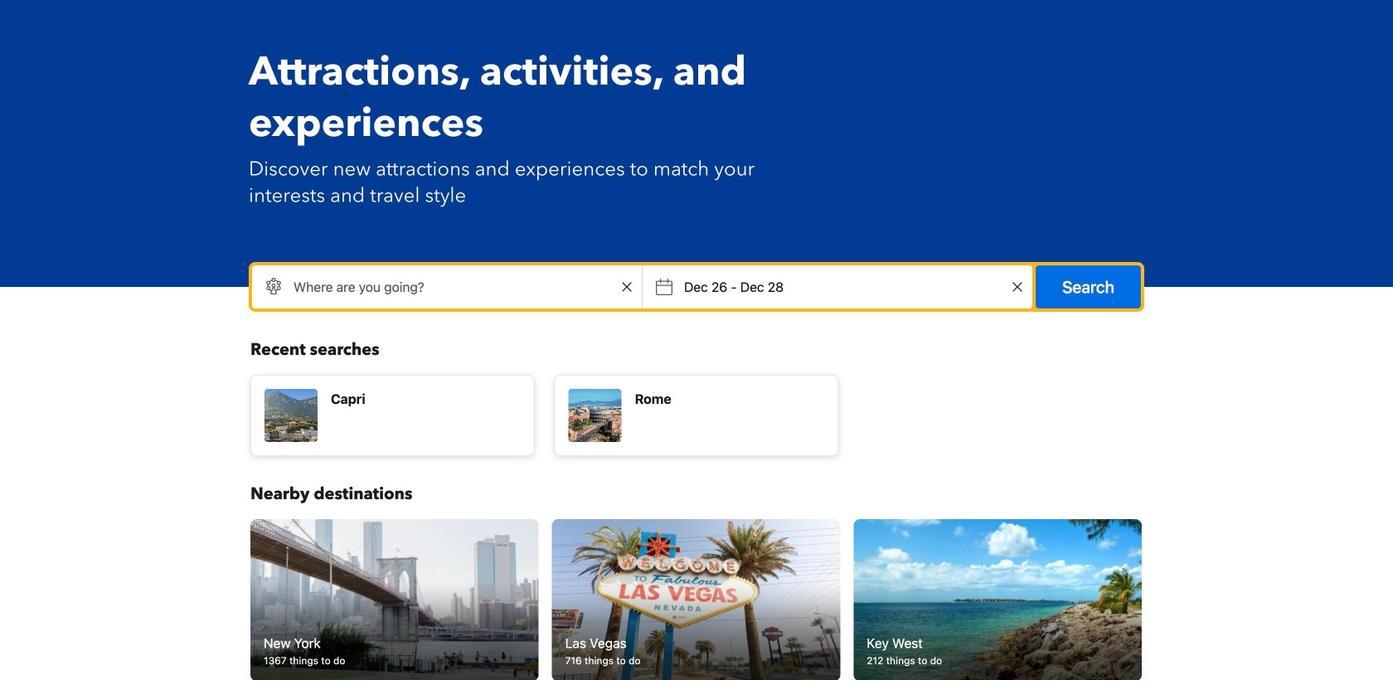 Task type: locate. For each thing, give the bounding box(es) containing it.
Where are you going? search field
[[252, 265, 642, 309]]



Task type: describe. For each thing, give the bounding box(es) containing it.
new york image
[[250, 519, 539, 680]]

key west image
[[854, 519, 1142, 680]]

las vegas image
[[545, 515, 848, 680]]



Task type: vqa. For each thing, say whether or not it's contained in the screenshot.
the Shortest related to Los Angeles to Istanbul Shortest flight time: 14h 17m
no



